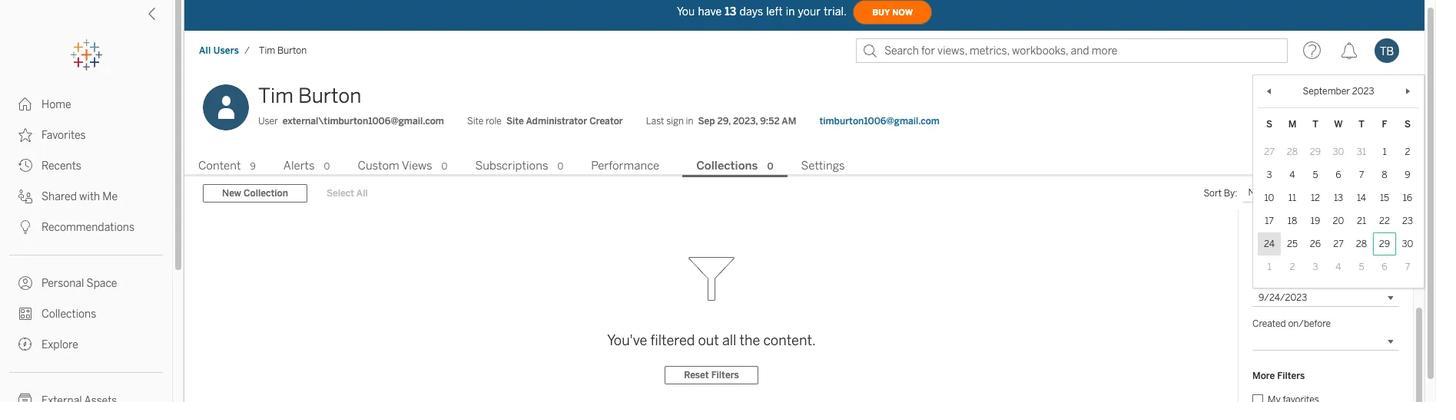 Task type: vqa. For each thing, say whether or not it's contained in the screenshot.


Task type: describe. For each thing, give the bounding box(es) containing it.
favorites
[[42, 129, 86, 142]]

filters for reset filters
[[712, 371, 739, 382]]

explore
[[42, 339, 78, 352]]

created on/before
[[1253, 319, 1332, 330]]

26
[[1311, 239, 1322, 250]]

4 for monday, september 4, 2023 cell
[[1290, 170, 1296, 181]]

the
[[740, 333, 761, 350]]

27 for wednesday, september 27, 2023 cell
[[1334, 239, 1345, 250]]

21
[[1358, 216, 1367, 227]]

4 for wednesday, october 4, 2023 cell
[[1337, 262, 1342, 273]]

select
[[327, 188, 355, 199]]

16
[[1404, 193, 1413, 204]]

reset
[[684, 371, 709, 382]]

tuesday, august 29, 2023 cell
[[1305, 141, 1328, 164]]

0 for custom views
[[442, 161, 448, 172]]

modified
[[1253, 231, 1290, 242]]

recents
[[42, 160, 81, 173]]

name
[[1249, 188, 1274, 198]]

am
[[782, 116, 797, 127]]

name (a–z)
[[1249, 188, 1299, 198]]

september 2023 grid
[[1259, 113, 1420, 279]]

me
[[103, 191, 118, 204]]

Created on/before text field
[[1253, 333, 1400, 351]]

user external\timburton1006@gmail.com
[[258, 116, 444, 127]]

created on/after
[[1253, 275, 1324, 286]]

monday, october 2, 2023 cell
[[1282, 256, 1305, 279]]

2 for monday, october 2, 2023 cell
[[1291, 262, 1296, 273]]

f
[[1383, 119, 1388, 130]]

new collection button
[[203, 184, 308, 203]]

29 for the "tuesday, august 29, 2023" cell
[[1311, 147, 1322, 158]]

wednesday, september 27, 2023 cell
[[1328, 233, 1351, 256]]

september 2023
[[1304, 86, 1375, 97]]

2 for saturday, september 2, 2023 cell at right
[[1406, 147, 1411, 158]]

tim inside main content
[[258, 84, 294, 108]]

0 vertical spatial 13
[[725, 5, 737, 18]]

7 for thursday, september 7, 2023 cell
[[1360, 170, 1365, 181]]

3 for tuesday, october 3, 2023 cell
[[1314, 262, 1319, 273]]

28 for monday, august 28, 2023 cell in the top right of the page
[[1288, 147, 1299, 158]]

friday, september 29, 2023 cell
[[1374, 233, 1397, 256]]

/
[[245, 45, 250, 56]]

sunday, august 27, 2023 cell
[[1259, 141, 1282, 164]]

sunday, september 3, 2023 cell
[[1259, 164, 1282, 187]]

subscriptions
[[475, 159, 549, 173]]

29,
[[718, 116, 731, 127]]

2 s column header from the left
[[1397, 113, 1420, 136]]

22
[[1380, 216, 1391, 227]]

settings
[[802, 159, 845, 173]]

6 for 'wednesday, september 6, 2023' cell
[[1337, 170, 1342, 181]]

12
[[1312, 193, 1321, 204]]

out
[[698, 333, 720, 350]]

role
[[486, 116, 502, 127]]

11
[[1289, 193, 1297, 204]]

all
[[723, 333, 737, 350]]

buy
[[873, 7, 891, 17]]

Created on/after text field
[[1253, 289, 1400, 308]]

recents link
[[0, 151, 172, 181]]

monday, september 4, 2023 cell
[[1282, 164, 1305, 187]]

recommendations
[[42, 221, 135, 235]]

0 for alerts
[[324, 161, 330, 172]]

0 vertical spatial tim
[[259, 45, 275, 56]]

thursday, september 14, 2023 cell
[[1351, 187, 1374, 210]]

modified on/before
[[1253, 231, 1335, 242]]

1 s from the left
[[1267, 119, 1273, 130]]

days
[[740, 5, 764, 18]]

t for first t column header
[[1313, 119, 1319, 130]]

shared with me link
[[0, 181, 172, 212]]

custom
[[358, 159, 400, 173]]

2023,
[[733, 116, 758, 127]]

shared with me
[[42, 191, 118, 204]]

personal space link
[[0, 268, 172, 299]]

monday, august 28, 2023 cell
[[1282, 141, 1305, 164]]

thursday, september 7, 2023 cell
[[1351, 164, 1374, 187]]

personal space
[[42, 278, 117, 291]]

friday, september 1, 2023 cell
[[1374, 141, 1397, 164]]

recommendations link
[[0, 212, 172, 243]]

in inside tim burton main content
[[686, 116, 694, 127]]

3 for the "sunday, september 3, 2023" cell
[[1267, 170, 1273, 181]]

thursday, october 5, 2023 cell
[[1351, 256, 1374, 279]]

thursday, august 31, 2023 cell
[[1351, 141, 1374, 164]]

monday, september 11, 2023 cell
[[1282, 187, 1305, 210]]

explore link
[[0, 330, 172, 361]]

5 for tuesday, september 5, 2023 cell
[[1314, 170, 1319, 181]]

you've filtered out all the content.
[[608, 333, 816, 350]]

27 for sunday, august 27, 2023 cell
[[1265, 147, 1275, 158]]

saturday, october 7, 2023 cell
[[1397, 256, 1420, 279]]

favorites link
[[0, 120, 172, 151]]

content.
[[764, 333, 816, 350]]

reset filters button
[[665, 367, 759, 386]]

trial.
[[824, 5, 847, 18]]

24
[[1265, 239, 1276, 250]]

you
[[677, 5, 695, 18]]

select all
[[327, 188, 368, 199]]

all users /
[[199, 45, 250, 56]]

have
[[698, 5, 722, 18]]

collections link
[[0, 299, 172, 330]]

6 for the friday, october 6, 2023 cell
[[1383, 262, 1388, 273]]

7 for saturday, october 7, 2023 cell
[[1406, 262, 1411, 273]]

burton inside main content
[[298, 84, 362, 108]]

last
[[646, 116, 665, 127]]

all users link
[[198, 45, 240, 57]]

2 t column header from the left
[[1351, 113, 1374, 136]]

filtered
[[651, 333, 695, 350]]

1 horizontal spatial in
[[786, 5, 795, 18]]

row containing 24
[[1259, 233, 1420, 256]]

saturday, september 30, 2023 cell
[[1397, 233, 1420, 256]]

30 for saturday, september 30, 2023 cell
[[1403, 239, 1414, 250]]

custom views
[[358, 159, 433, 173]]

7 by text only_f5he34f image from the top
[[18, 394, 32, 403]]

by text only_f5he34f image for personal space
[[18, 277, 32, 291]]

friday, september 15, 2023 cell
[[1374, 187, 1397, 210]]

1 t column header from the left
[[1305, 113, 1328, 136]]

friday, september 22, 2023 cell
[[1374, 210, 1397, 233]]

row containing 17
[[1259, 210, 1420, 233]]

timburton1006@gmail.com
[[820, 116, 940, 127]]

last sign in sep 29, 2023, 9:52 am
[[646, 116, 797, 127]]

wednesday, september 20, 2023 cell
[[1328, 210, 1351, 233]]

filters for more filters
[[1278, 371, 1306, 382]]

t for 2nd t column header from the left
[[1359, 119, 1365, 130]]

personal
[[42, 278, 84, 291]]

w
[[1335, 119, 1344, 130]]

wednesday, september 6, 2023 cell
[[1328, 164, 1351, 187]]

sunday, september 10, 2023 cell
[[1259, 187, 1282, 210]]

buy now button
[[854, 0, 933, 25]]

sort
[[1204, 188, 1223, 199]]



Task type: locate. For each thing, give the bounding box(es) containing it.
2023
[[1353, 86, 1375, 97]]

0 horizontal spatial 30
[[1334, 147, 1345, 158]]

t column header left w
[[1305, 113, 1328, 136]]

9 inside cell
[[1406, 170, 1411, 181]]

saturday, september 2, 2023 cell
[[1397, 141, 1420, 164]]

13 left days
[[725, 5, 737, 18]]

by text only_f5he34f image inside personal space link
[[18, 277, 32, 291]]

1 t from the left
[[1313, 119, 1319, 130]]

1 by text only_f5he34f image from the top
[[18, 98, 32, 111]]

1 horizontal spatial 5
[[1360, 262, 1365, 273]]

sign
[[667, 116, 684, 127]]

1 horizontal spatial 4
[[1337, 262, 1342, 273]]

29
[[1311, 147, 1322, 158], [1380, 239, 1391, 250]]

1 horizontal spatial filters
[[1278, 371, 1306, 382]]

0 horizontal spatial 3
[[1267, 170, 1273, 181]]

6 by text only_f5he34f image from the top
[[18, 338, 32, 352]]

sub-spaces tab list
[[185, 158, 1425, 178]]

sunday, september 24, 2023 cell
[[1259, 233, 1282, 256]]

9 right "friday, september 8, 2023" cell
[[1406, 170, 1411, 181]]

more
[[1253, 371, 1276, 382]]

2 created from the top
[[1253, 319, 1287, 330]]

27 inside sunday, august 27, 2023 cell
[[1265, 147, 1275, 158]]

1 vertical spatial 13
[[1335, 193, 1344, 204]]

1 vertical spatial created
[[1253, 319, 1287, 330]]

3 inside tuesday, october 3, 2023 cell
[[1314, 262, 1319, 273]]

28 inside cell
[[1288, 147, 1299, 158]]

saturday, september 23, 2023 cell
[[1397, 210, 1420, 233]]

m column header
[[1282, 113, 1305, 136]]

by text only_f5he34f image inside collections link
[[18, 308, 32, 321]]

5 right wednesday, october 4, 2023 cell
[[1360, 262, 1365, 273]]

2 up created on/after
[[1291, 262, 1296, 273]]

1 created from the top
[[1253, 275, 1287, 286]]

by text only_f5he34f image inside shared with me "link"
[[18, 190, 32, 204]]

by text only_f5he34f image inside recommendations link
[[18, 221, 32, 235]]

15
[[1381, 193, 1390, 204]]

new
[[222, 188, 241, 199]]

3 0 from the left
[[558, 161, 564, 172]]

t left f column header
[[1359, 119, 1365, 130]]

31
[[1358, 147, 1367, 158]]

1 horizontal spatial 29
[[1380, 239, 1391, 250]]

0 horizontal spatial 13
[[725, 5, 737, 18]]

0 horizontal spatial 28
[[1288, 147, 1299, 158]]

sort by:
[[1204, 188, 1238, 199]]

by text only_f5he34f image for shared with me
[[18, 190, 32, 204]]

1 horizontal spatial 3
[[1314, 262, 1319, 273]]

by text only_f5he34f image left the shared
[[18, 190, 32, 204]]

0 vertical spatial collections
[[697, 159, 758, 173]]

29 for friday, september 29, 2023 cell
[[1380, 239, 1391, 250]]

0 vertical spatial 28
[[1288, 147, 1299, 158]]

3 row from the top
[[1259, 187, 1420, 210]]

1 horizontal spatial 2
[[1406, 147, 1411, 158]]

on/before up 'created on/before' text field
[[1289, 319, 1332, 330]]

0 horizontal spatial t column header
[[1305, 113, 1328, 136]]

0 horizontal spatial s
[[1267, 119, 1273, 130]]

1 for the friday, september 1, 2023 cell in the right top of the page
[[1383, 147, 1387, 158]]

on/before
[[1292, 231, 1335, 242], [1289, 319, 1332, 330]]

0 for subscriptions
[[558, 161, 564, 172]]

30 left thursday, august 31, 2023 cell
[[1334, 147, 1345, 158]]

7 right the friday, october 6, 2023 cell
[[1406, 262, 1411, 273]]

by text only_f5he34f image for explore
[[18, 338, 32, 352]]

now
[[893, 7, 913, 17]]

3 up on/after on the bottom right of the page
[[1314, 262, 1319, 273]]

2 filters from the left
[[1278, 371, 1306, 382]]

Search for views, metrics, workbooks, and more text field
[[857, 38, 1289, 63]]

0 horizontal spatial in
[[686, 116, 694, 127]]

0 for collections
[[768, 161, 774, 172]]

1 horizontal spatial t column header
[[1351, 113, 1374, 136]]

1 vertical spatial burton
[[298, 84, 362, 108]]

1 vertical spatial 1
[[1268, 262, 1272, 273]]

clear
[[1371, 231, 1393, 242]]

tuesday, september 19, 2023 cell
[[1305, 210, 1328, 233]]

29 inside the "tuesday, august 29, 2023" cell
[[1311, 147, 1322, 158]]

2 s from the left
[[1405, 119, 1412, 130]]

s
[[1267, 119, 1273, 130], [1405, 119, 1412, 130]]

collections
[[697, 159, 758, 173], [42, 308, 96, 321]]

on/before down 19
[[1292, 231, 1335, 242]]

1 horizontal spatial s
[[1405, 119, 1412, 130]]

content
[[198, 159, 241, 173]]

1 horizontal spatial 27
[[1334, 239, 1345, 250]]

1 horizontal spatial 1
[[1383, 147, 1387, 158]]

1 vertical spatial 4
[[1337, 262, 1342, 273]]

creator
[[590, 116, 623, 127]]

0 right views
[[442, 161, 448, 172]]

tim burton up user external\timburton1006@gmail.com
[[258, 84, 362, 108]]

1 horizontal spatial 30
[[1403, 239, 1414, 250]]

created for created on/before
[[1253, 319, 1287, 330]]

views
[[402, 159, 433, 173]]

f column header
[[1374, 113, 1397, 136]]

site role site administrator creator
[[467, 116, 623, 127]]

row header
[[1259, 113, 1420, 136]]

t left w
[[1313, 119, 1319, 130]]

1 s column header from the left
[[1259, 113, 1282, 136]]

created down created on/after
[[1253, 319, 1287, 330]]

s column header left m
[[1259, 113, 1282, 136]]

timburton1006@gmail.com link
[[820, 115, 940, 128]]

1 vertical spatial 29
[[1380, 239, 1391, 250]]

tuesday, september 26, 2023 cell
[[1305, 233, 1328, 256]]

by text only_f5he34f image
[[18, 128, 32, 142], [18, 190, 32, 204]]

0 horizontal spatial 4
[[1290, 170, 1296, 181]]

0 vertical spatial on/before
[[1292, 231, 1335, 242]]

1 inside sunday, october 1, 2023 cell
[[1268, 262, 1272, 273]]

2 0 from the left
[[442, 161, 448, 172]]

1 up created on/after
[[1268, 262, 1272, 273]]

9:52
[[761, 116, 780, 127]]

by text only_f5he34f image for home
[[18, 98, 32, 111]]

0 vertical spatial in
[[786, 5, 795, 18]]

28 right sunday, august 27, 2023 cell
[[1288, 147, 1299, 158]]

1 for sunday, october 1, 2023 cell
[[1268, 262, 1272, 273]]

5 inside thursday, october 5, 2023 cell
[[1360, 262, 1365, 273]]

t column header
[[1305, 113, 1328, 136], [1351, 113, 1374, 136]]

29 right monday, august 28, 2023 cell in the top right of the page
[[1311, 147, 1322, 158]]

burton right /
[[278, 45, 307, 56]]

0 vertical spatial 7
[[1360, 170, 1365, 181]]

by text only_f5he34f image for collections
[[18, 308, 32, 321]]

27 up wednesday, october 4, 2023 cell
[[1334, 239, 1345, 250]]

collections inside main navigation. press the up and down arrow keys to access links. element
[[42, 308, 96, 321]]

29 up the friday, october 6, 2023 cell
[[1380, 239, 1391, 250]]

1 horizontal spatial s column header
[[1397, 113, 1420, 136]]

14
[[1358, 193, 1367, 204]]

28 inside cell
[[1357, 239, 1368, 250]]

1 right 31
[[1383, 147, 1387, 158]]

0 vertical spatial created
[[1253, 275, 1287, 286]]

0 vertical spatial burton
[[278, 45, 307, 56]]

5 inside tuesday, september 5, 2023 cell
[[1314, 170, 1319, 181]]

0 vertical spatial 1
[[1383, 147, 1387, 158]]

row containing 3
[[1259, 164, 1420, 187]]

more filters
[[1253, 371, 1306, 382]]

burton up user external\timburton1006@gmail.com
[[298, 84, 362, 108]]

1 horizontal spatial all
[[357, 188, 368, 199]]

1 horizontal spatial 9
[[1406, 170, 1411, 181]]

on/before for modified on/before
[[1292, 231, 1335, 242]]

0 horizontal spatial all
[[199, 45, 211, 56]]

thursday, september 21, 2023 cell
[[1351, 210, 1374, 233]]

filters right reset
[[712, 371, 739, 382]]

september 2023 heading
[[1304, 86, 1375, 97]]

by text only_f5he34f image inside recents link
[[18, 159, 32, 173]]

1 vertical spatial 30
[[1403, 239, 1414, 250]]

sunday, october 1, 2023 cell
[[1259, 256, 1282, 279]]

25
[[1288, 239, 1299, 250]]

s column header right 'f'
[[1397, 113, 1420, 136]]

5
[[1314, 170, 1319, 181], [1360, 262, 1365, 273]]

by text only_f5he34f image inside home link
[[18, 98, 32, 111]]

by text only_f5he34f image inside 'explore' "link"
[[18, 338, 32, 352]]

29 inside friday, september 29, 2023 cell
[[1380, 239, 1391, 250]]

0 horizontal spatial 9
[[250, 161, 256, 172]]

1 vertical spatial by text only_f5he34f image
[[18, 190, 32, 204]]

5 by text only_f5he34f image from the top
[[18, 308, 32, 321]]

27 left monday, august 28, 2023 cell in the top right of the page
[[1265, 147, 1275, 158]]

all left users
[[199, 45, 211, 56]]

1 row from the top
[[1259, 141, 1420, 164]]

30 up saturday, october 7, 2023 cell
[[1403, 239, 1414, 250]]

administrator
[[526, 116, 588, 127]]

0 horizontal spatial 6
[[1337, 170, 1342, 181]]

1 horizontal spatial t
[[1359, 119, 1365, 130]]

9 inside sub-spaces tab list
[[250, 161, 256, 172]]

0 vertical spatial tim burton
[[259, 45, 307, 56]]

tim
[[259, 45, 275, 56], [258, 84, 294, 108]]

7 left 8
[[1360, 170, 1365, 181]]

1
[[1383, 147, 1387, 158], [1268, 262, 1272, 273]]

collection
[[244, 188, 288, 199]]

thursday, september 28, 2023 cell
[[1351, 233, 1374, 256]]

9 up 'new collection' button
[[250, 161, 256, 172]]

saturday, september 9, 2023 cell
[[1397, 164, 1420, 187]]

in
[[786, 5, 795, 18], [686, 116, 694, 127]]

0 horizontal spatial collections
[[42, 308, 96, 321]]

1 inside the friday, september 1, 2023 cell
[[1383, 147, 1387, 158]]

6 left saturday, october 7, 2023 cell
[[1383, 262, 1388, 273]]

0 vertical spatial by text only_f5he34f image
[[18, 128, 32, 142]]

1 horizontal spatial 6
[[1383, 262, 1388, 273]]

by text only_f5he34f image left favorites
[[18, 128, 32, 142]]

tuesday, october 3, 2023 cell
[[1305, 256, 1328, 279]]

wednesday, september 13, 2023 cell
[[1328, 187, 1351, 210]]

user
[[258, 116, 278, 127]]

friday, october 6, 2023 cell
[[1374, 256, 1397, 279]]

0 vertical spatial 29
[[1311, 147, 1322, 158]]

tuesday, september 12, 2023 cell
[[1305, 187, 1328, 210]]

19
[[1311, 216, 1321, 227]]

0 vertical spatial all
[[199, 45, 211, 56]]

site
[[467, 116, 484, 127], [507, 116, 524, 127]]

0 horizontal spatial 1
[[1268, 262, 1272, 273]]

september
[[1304, 86, 1351, 97]]

3
[[1267, 170, 1273, 181], [1314, 262, 1319, 273]]

all inside button
[[357, 188, 368, 199]]

row containing 1
[[1259, 256, 1420, 279]]

tuesday, september 5, 2023 cell
[[1305, 164, 1328, 187]]

you've
[[608, 333, 648, 350]]

0 vertical spatial 30
[[1334, 147, 1345, 158]]

2 right the friday, september 1, 2023 cell in the right top of the page
[[1406, 147, 1411, 158]]

0 horizontal spatial filters
[[712, 371, 739, 382]]

all
[[199, 45, 211, 56], [357, 188, 368, 199]]

on/before for created on/before
[[1289, 319, 1332, 330]]

6 inside the friday, october 6, 2023 cell
[[1383, 262, 1388, 273]]

monday, september 25, 2023 cell
[[1282, 233, 1305, 256]]

tim burton
[[259, 45, 307, 56], [258, 84, 362, 108]]

tim burton element
[[255, 45, 311, 56]]

30 for wednesday, august 30, 2023 cell
[[1334, 147, 1345, 158]]

alerts
[[284, 159, 315, 173]]

1 filters from the left
[[712, 371, 739, 382]]

s right 'f'
[[1405, 119, 1412, 130]]

13
[[725, 5, 737, 18], [1335, 193, 1344, 204]]

1 vertical spatial 28
[[1357, 239, 1368, 250]]

7
[[1360, 170, 1365, 181], [1406, 262, 1411, 273]]

1 vertical spatial collections
[[42, 308, 96, 321]]

you have 13 days left in your trial.
[[677, 5, 847, 18]]

row header containing s
[[1259, 113, 1420, 136]]

performance
[[592, 159, 660, 173]]

1 vertical spatial all
[[357, 188, 368, 199]]

in right left
[[786, 5, 795, 18]]

0 horizontal spatial t
[[1313, 119, 1319, 130]]

1 vertical spatial tim burton
[[258, 84, 362, 108]]

27 inside wednesday, september 27, 2023 cell
[[1334, 239, 1345, 250]]

3 by text only_f5he34f image from the top
[[18, 221, 32, 235]]

tim burton main content
[[185, 13, 1425, 403]]

buy now
[[873, 7, 913, 17]]

burton
[[278, 45, 307, 56], [298, 84, 362, 108]]

0 horizontal spatial 7
[[1360, 170, 1365, 181]]

by text only_f5he34f image for favorites
[[18, 128, 32, 142]]

wednesday, october 4, 2023 cell
[[1328, 256, 1351, 279]]

0 vertical spatial 6
[[1337, 170, 1342, 181]]

1 vertical spatial 2
[[1291, 262, 1296, 273]]

sunday, september 17, 2023 cell
[[1259, 210, 1282, 233]]

tim burton right /
[[259, 45, 307, 56]]

4 by text only_f5he34f image from the top
[[18, 277, 32, 291]]

0 vertical spatial 5
[[1314, 170, 1319, 181]]

collections inside sub-spaces tab list
[[697, 159, 758, 173]]

name (a–z) button
[[1243, 184, 1329, 203]]

6 down wednesday, august 30, 2023 cell
[[1337, 170, 1342, 181]]

0 horizontal spatial 27
[[1265, 147, 1275, 158]]

0 horizontal spatial 29
[[1311, 147, 1322, 158]]

28 left clear
[[1357, 239, 1368, 250]]

1 horizontal spatial site
[[507, 116, 524, 127]]

1 vertical spatial 5
[[1360, 262, 1365, 273]]

created for created on/after
[[1253, 275, 1287, 286]]

2 row from the top
[[1259, 164, 1420, 187]]

18
[[1288, 216, 1298, 227]]

collections down personal
[[42, 308, 96, 321]]

friday, september 8, 2023 cell
[[1374, 164, 1397, 187]]

(a–z)
[[1276, 188, 1299, 198]]

home
[[42, 98, 71, 111]]

2 site from the left
[[507, 116, 524, 127]]

0 horizontal spatial 5
[[1314, 170, 1319, 181]]

28 for thursday, september 28, 2023 cell
[[1357, 239, 1368, 250]]

4 up (a–z)
[[1290, 170, 1296, 181]]

w column header
[[1328, 113, 1351, 136]]

0 vertical spatial 4
[[1290, 170, 1296, 181]]

navigation panel element
[[0, 40, 172, 403]]

by:
[[1225, 188, 1238, 199]]

3 up name (a–z)
[[1267, 170, 1273, 181]]

all right select
[[357, 188, 368, 199]]

by text only_f5he34f image inside favorites link
[[18, 128, 32, 142]]

4 row from the top
[[1259, 210, 1420, 233]]

0 down administrator
[[558, 161, 564, 172]]

select all button
[[317, 184, 378, 203]]

27
[[1265, 147, 1275, 158], [1334, 239, 1345, 250]]

3 inside the "sunday, september 3, 2023" cell
[[1267, 170, 1273, 181]]

1 0 from the left
[[324, 161, 330, 172]]

1 vertical spatial 7
[[1406, 262, 1411, 273]]

0 vertical spatial 27
[[1265, 147, 1275, 158]]

s left m
[[1267, 119, 1273, 130]]

8
[[1383, 170, 1388, 181]]

0 right the alerts
[[324, 161, 330, 172]]

5 for thursday, october 5, 2023 cell
[[1360, 262, 1365, 273]]

1 vertical spatial 6
[[1383, 262, 1388, 273]]

1 vertical spatial 27
[[1334, 239, 1345, 250]]

4 down wednesday, september 27, 2023 cell
[[1337, 262, 1342, 273]]

30
[[1334, 147, 1345, 158], [1403, 239, 1414, 250]]

tim up user
[[258, 84, 294, 108]]

13 inside cell
[[1335, 193, 1344, 204]]

0 horizontal spatial site
[[467, 116, 484, 127]]

wednesday, august 30, 2023 cell
[[1328, 141, 1351, 164]]

created down 24
[[1253, 275, 1287, 286]]

1 horizontal spatial 7
[[1406, 262, 1411, 273]]

5 row from the top
[[1259, 233, 1420, 256]]

by text only_f5he34f image
[[18, 98, 32, 111], [18, 159, 32, 173], [18, 221, 32, 235], [18, 277, 32, 291], [18, 308, 32, 321], [18, 338, 32, 352], [18, 394, 32, 403]]

5 right monday, september 4, 2023 cell
[[1314, 170, 1319, 181]]

site left role
[[467, 116, 484, 127]]

0 horizontal spatial 2
[[1291, 262, 1296, 273]]

tim burton inside main content
[[258, 84, 362, 108]]

collections down 29,
[[697, 159, 758, 173]]

saturday, september 16, 2023 cell
[[1397, 187, 1420, 210]]

main navigation. press the up and down arrow keys to access links. element
[[0, 89, 172, 403]]

tim right /
[[259, 45, 275, 56]]

space
[[87, 278, 117, 291]]

monday, september 18, 2023 cell
[[1282, 210, 1305, 233]]

s column header
[[1259, 113, 1282, 136], [1397, 113, 1420, 136]]

t column header left 'f'
[[1351, 113, 1374, 136]]

shared
[[42, 191, 77, 204]]

filters right more
[[1278, 371, 1306, 382]]

1 site from the left
[[467, 116, 484, 127]]

row containing 10
[[1259, 187, 1420, 210]]

by text only_f5he34f image for recents
[[18, 159, 32, 173]]

1 vertical spatial on/before
[[1289, 319, 1332, 330]]

new collection
[[222, 188, 288, 199]]

1 horizontal spatial 28
[[1357, 239, 1368, 250]]

row containing 27
[[1259, 141, 1420, 164]]

row
[[1259, 141, 1420, 164], [1259, 164, 1420, 187], [1259, 187, 1420, 210], [1259, 210, 1420, 233], [1259, 233, 1420, 256], [1259, 256, 1420, 279]]

on/after
[[1289, 275, 1324, 286]]

site right role
[[507, 116, 524, 127]]

6 row from the top
[[1259, 256, 1420, 279]]

1 vertical spatial 3
[[1314, 262, 1319, 273]]

6
[[1337, 170, 1342, 181], [1383, 262, 1388, 273]]

0 down 9:52
[[768, 161, 774, 172]]

0 vertical spatial 3
[[1267, 170, 1273, 181]]

0 vertical spatial 2
[[1406, 147, 1411, 158]]

m
[[1289, 119, 1297, 130]]

in right sign
[[686, 116, 694, 127]]

1 horizontal spatial 13
[[1335, 193, 1344, 204]]

0 horizontal spatial s column header
[[1259, 113, 1282, 136]]

with
[[79, 191, 100, 204]]

2 by text only_f5he34f image from the top
[[18, 190, 32, 204]]

6 inside 'wednesday, september 6, 2023' cell
[[1337, 170, 1342, 181]]

1 horizontal spatial collections
[[697, 159, 758, 173]]

by text only_f5he34f image for recommendations
[[18, 221, 32, 235]]

1 vertical spatial in
[[686, 116, 694, 127]]

2 t from the left
[[1359, 119, 1365, 130]]

your
[[799, 5, 821, 18]]

filters inside button
[[712, 371, 739, 382]]

users
[[214, 45, 239, 56]]

2 by text only_f5he34f image from the top
[[18, 159, 32, 173]]

13 right tuesday, september 12, 2023 cell
[[1335, 193, 1344, 204]]

4 0 from the left
[[768, 161, 774, 172]]

1 by text only_f5he34f image from the top
[[18, 128, 32, 142]]

reset filters
[[684, 371, 739, 382]]

sep
[[698, 116, 715, 127]]

1 vertical spatial tim
[[258, 84, 294, 108]]



